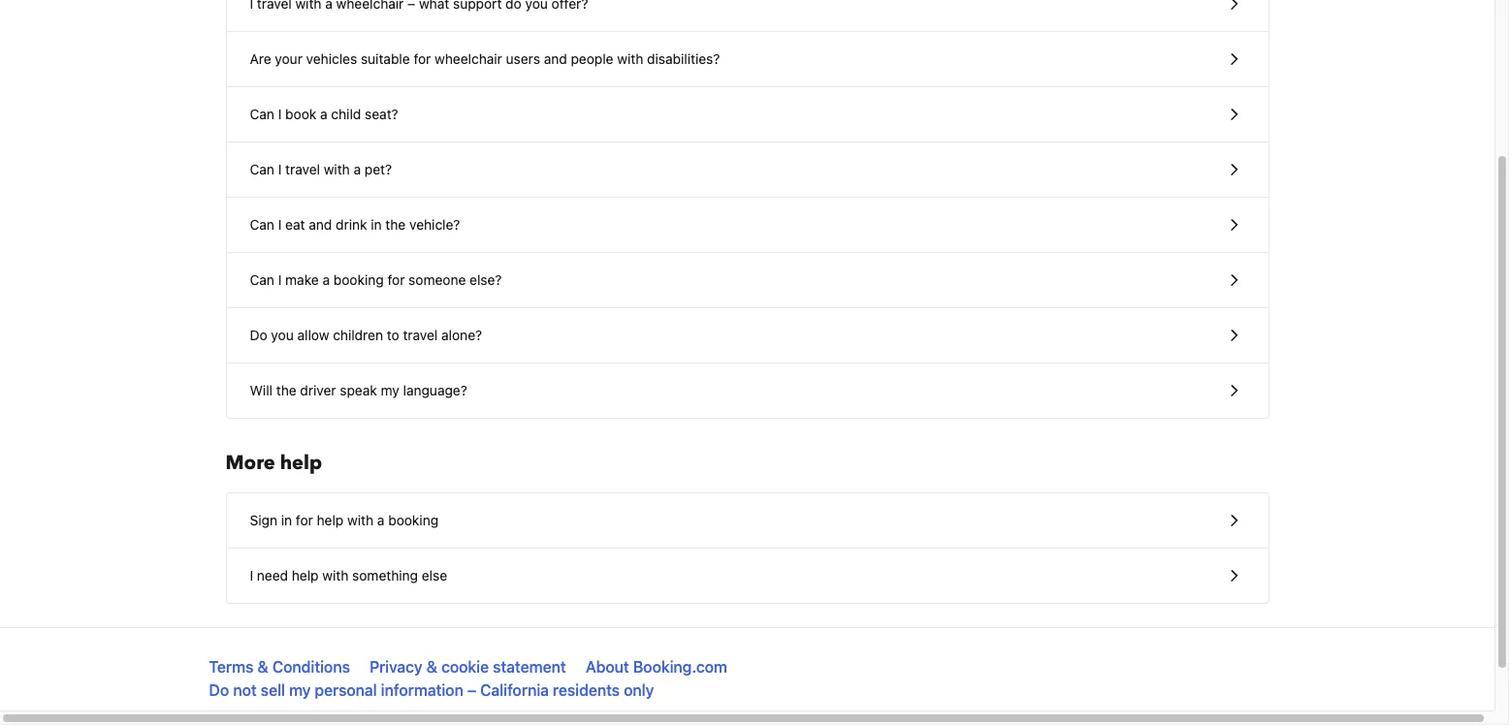 Task type: vqa. For each thing, say whether or not it's contained in the screenshot.
do to the right
yes



Task type: describe. For each thing, give the bounding box(es) containing it.
i left need
[[250, 567, 253, 584]]

1 horizontal spatial travel
[[403, 327, 438, 343]]

can for can i eat and drink in the vehicle?
[[250, 216, 274, 233]]

residents
[[553, 682, 620, 699]]

terms & conditions
[[209, 659, 350, 676]]

can i eat and drink in the vehicle?
[[250, 216, 460, 233]]

a left the pet?
[[354, 161, 361, 178]]

language?
[[403, 382, 467, 399]]

can for can i make a booking for someone else?
[[250, 272, 274, 288]]

make
[[285, 272, 319, 288]]

about
[[586, 659, 629, 676]]

children
[[333, 327, 383, 343]]

else
[[422, 567, 447, 584]]

will the driver speak my language?
[[250, 382, 467, 399]]

conditions
[[272, 659, 350, 676]]

booking.com
[[633, 659, 727, 676]]

sign in for help with a booking button
[[227, 494, 1268, 549]]

privacy
[[370, 659, 423, 676]]

sign in for help with a booking
[[250, 512, 439, 529]]

& for privacy
[[427, 659, 437, 676]]

statement
[[493, 659, 566, 676]]

do not sell my personal information – california residents only link
[[209, 682, 654, 699]]

can i book a child seat?
[[250, 106, 398, 122]]

eat
[[285, 216, 305, 233]]

0 vertical spatial the
[[385, 216, 406, 233]]

0 horizontal spatial for
[[296, 512, 313, 529]]

privacy & cookie statement link
[[370, 659, 566, 676]]

2 horizontal spatial for
[[414, 50, 431, 67]]

i for eat
[[278, 216, 282, 233]]

help inside 'sign in for help with a booking' link
[[317, 512, 344, 529]]

0 vertical spatial help
[[280, 450, 322, 476]]

california
[[480, 682, 549, 699]]

privacy & cookie statement
[[370, 659, 566, 676]]

can i eat and drink in the vehicle? button
[[227, 198, 1268, 253]]

i for travel
[[278, 161, 282, 178]]

terms & conditions link
[[209, 659, 350, 676]]

else?
[[470, 272, 502, 288]]

users
[[506, 50, 540, 67]]

not
[[233, 682, 257, 699]]

–
[[467, 682, 476, 699]]

seat?
[[365, 106, 398, 122]]

about booking.com link
[[586, 659, 727, 676]]

sell
[[261, 682, 285, 699]]

sign in for help with a booking link
[[227, 494, 1268, 548]]

and inside are your vehicles suitable for wheelchair users and people with disabilities? button
[[544, 50, 567, 67]]

your
[[275, 50, 303, 67]]

alone?
[[441, 327, 482, 343]]

i for make
[[278, 272, 282, 288]]

vehicle?
[[409, 216, 460, 233]]

& for terms
[[258, 659, 269, 676]]

about booking.com do not sell my personal information – california residents only
[[209, 659, 727, 699]]

a right make
[[323, 272, 330, 288]]

in inside can i eat and drink in the vehicle? button
[[371, 216, 382, 233]]

child
[[331, 106, 361, 122]]

terms
[[209, 659, 254, 676]]

sign
[[250, 512, 277, 529]]

do you allow children to travel alone?
[[250, 327, 482, 343]]

with left the pet?
[[324, 161, 350, 178]]

drink
[[336, 216, 367, 233]]

speak
[[340, 382, 377, 399]]

personal
[[315, 682, 377, 699]]

are
[[250, 50, 271, 67]]

can i travel with a pet? button
[[227, 143, 1268, 198]]



Task type: locate. For each thing, give the bounding box(es) containing it.
with left something at the bottom left of the page
[[322, 567, 349, 584]]

my down conditions
[[289, 682, 311, 699]]

booking
[[334, 272, 384, 288], [388, 512, 439, 529]]

i left eat
[[278, 216, 282, 233]]

booking up "children"
[[334, 272, 384, 288]]

with right people
[[617, 50, 643, 67]]

1 horizontal spatial my
[[381, 382, 399, 399]]

1 horizontal spatial for
[[387, 272, 405, 288]]

a up something at the bottom left of the page
[[377, 512, 385, 529]]

2 vertical spatial help
[[292, 567, 319, 584]]

people
[[571, 50, 614, 67]]

are your vehicles suitable for wheelchair users and people with disabilities?
[[250, 50, 720, 67]]

the right will
[[276, 382, 296, 399]]

1 vertical spatial in
[[281, 512, 292, 529]]

can inside can i travel with a pet? button
[[250, 161, 274, 178]]

will the driver speak my language? button
[[227, 364, 1268, 418]]

0 horizontal spatial my
[[289, 682, 311, 699]]

2 vertical spatial for
[[296, 512, 313, 529]]

allow
[[297, 327, 329, 343]]

0 vertical spatial for
[[414, 50, 431, 67]]

1 vertical spatial my
[[289, 682, 311, 699]]

my right speak at left bottom
[[381, 382, 399, 399]]

1 vertical spatial booking
[[388, 512, 439, 529]]

0 vertical spatial and
[[544, 50, 567, 67]]

in inside 'sign in for help with a booking' link
[[281, 512, 292, 529]]

1 horizontal spatial in
[[371, 216, 382, 233]]

my inside button
[[381, 382, 399, 399]]

3 can from the top
[[250, 216, 274, 233]]

0 vertical spatial booking
[[334, 272, 384, 288]]

in right drink
[[371, 216, 382, 233]]

can inside can i eat and drink in the vehicle? button
[[250, 216, 274, 233]]

can left eat
[[250, 216, 274, 233]]

to
[[387, 327, 399, 343]]

help
[[280, 450, 322, 476], [317, 512, 344, 529], [292, 567, 319, 584]]

more help
[[226, 450, 322, 476]]

2 can from the top
[[250, 161, 274, 178]]

0 horizontal spatial the
[[276, 382, 296, 399]]

in right sign
[[281, 512, 292, 529]]

i left make
[[278, 272, 282, 288]]

travel down the book
[[285, 161, 320, 178]]

can i make a booking for someone else? button
[[227, 253, 1268, 308]]

and inside can i eat and drink in the vehicle? button
[[309, 216, 332, 233]]

do
[[250, 327, 267, 343], [209, 682, 229, 699]]

1 vertical spatial and
[[309, 216, 332, 233]]

for
[[414, 50, 431, 67], [387, 272, 405, 288], [296, 512, 313, 529]]

help right need
[[292, 567, 319, 584]]

0 vertical spatial in
[[371, 216, 382, 233]]

1 horizontal spatial the
[[385, 216, 406, 233]]

0 vertical spatial do
[[250, 327, 267, 343]]

1 & from the left
[[258, 659, 269, 676]]

1 horizontal spatial do
[[250, 327, 267, 343]]

vehicles
[[306, 50, 357, 67]]

with
[[617, 50, 643, 67], [324, 161, 350, 178], [347, 512, 374, 529], [322, 567, 349, 584]]

my inside about booking.com do not sell my personal information – california residents only
[[289, 682, 311, 699]]

can
[[250, 106, 274, 122], [250, 161, 274, 178], [250, 216, 274, 233], [250, 272, 274, 288]]

pet?
[[365, 161, 392, 178]]

book
[[285, 106, 317, 122]]

booking up else
[[388, 512, 439, 529]]

i
[[278, 106, 282, 122], [278, 161, 282, 178], [278, 216, 282, 233], [278, 272, 282, 288], [250, 567, 253, 584]]

1 vertical spatial travel
[[403, 327, 438, 343]]

can i make a booking for someone else?
[[250, 272, 502, 288]]

0 horizontal spatial and
[[309, 216, 332, 233]]

& up sell
[[258, 659, 269, 676]]

i need help with something else
[[250, 567, 447, 584]]

driver
[[300, 382, 336, 399]]

will
[[250, 382, 273, 399]]

1 can from the top
[[250, 106, 274, 122]]

i down the can i book a child seat?
[[278, 161, 282, 178]]

more
[[226, 450, 275, 476]]

can inside can i make a booking for someone else? button
[[250, 272, 274, 288]]

do inside about booking.com do not sell my personal information – california residents only
[[209, 682, 229, 699]]

1 horizontal spatial and
[[544, 50, 567, 67]]

suitable
[[361, 50, 410, 67]]

0 horizontal spatial travel
[[285, 161, 320, 178]]

i need help with something else button
[[227, 549, 1268, 603]]

help up the i need help with something else
[[317, 512, 344, 529]]

only
[[624, 682, 654, 699]]

&
[[258, 659, 269, 676], [427, 659, 437, 676]]

in
[[371, 216, 382, 233], [281, 512, 292, 529]]

can inside can i book a child seat? button
[[250, 106, 274, 122]]

1 vertical spatial do
[[209, 682, 229, 699]]

my
[[381, 382, 399, 399], [289, 682, 311, 699]]

2 & from the left
[[427, 659, 437, 676]]

0 vertical spatial travel
[[285, 161, 320, 178]]

can for can i book a child seat?
[[250, 106, 274, 122]]

the left vehicle?
[[385, 216, 406, 233]]

1 vertical spatial for
[[387, 272, 405, 288]]

someone
[[409, 272, 466, 288]]

disabilities?
[[647, 50, 720, 67]]

1 horizontal spatial booking
[[388, 512, 439, 529]]

information
[[381, 682, 464, 699]]

cookie
[[441, 659, 489, 676]]

do you allow children to travel alone? button
[[227, 308, 1268, 364]]

a left child
[[320, 106, 328, 122]]

do left 'you'
[[250, 327, 267, 343]]

4 can from the top
[[250, 272, 274, 288]]

something
[[352, 567, 418, 584]]

& up do not sell my personal information – california residents only "link"
[[427, 659, 437, 676]]

are your vehicles suitable for wheelchair users and people with disabilities? button
[[227, 32, 1268, 87]]

need
[[257, 567, 288, 584]]

can left make
[[250, 272, 274, 288]]

0 horizontal spatial &
[[258, 659, 269, 676]]

with up the i need help with something else
[[347, 512, 374, 529]]

can i travel with a pet?
[[250, 161, 392, 178]]

for left someone at top left
[[387, 272, 405, 288]]

travel
[[285, 161, 320, 178], [403, 327, 438, 343]]

1 vertical spatial help
[[317, 512, 344, 529]]

1 horizontal spatial &
[[427, 659, 437, 676]]

do left not
[[209, 682, 229, 699]]

0 horizontal spatial booking
[[334, 272, 384, 288]]

i for book
[[278, 106, 282, 122]]

travel right to
[[403, 327, 438, 343]]

for right sign
[[296, 512, 313, 529]]

wheelchair
[[435, 50, 502, 67]]

0 horizontal spatial do
[[209, 682, 229, 699]]

can left the book
[[250, 106, 274, 122]]

help inside i need help with something else button
[[292, 567, 319, 584]]

for right suitable
[[414, 50, 431, 67]]

help right more
[[280, 450, 322, 476]]

1 vertical spatial the
[[276, 382, 296, 399]]

0 vertical spatial my
[[381, 382, 399, 399]]

can down the can i book a child seat?
[[250, 161, 274, 178]]

can for can i travel with a pet?
[[250, 161, 274, 178]]

a
[[320, 106, 328, 122], [354, 161, 361, 178], [323, 272, 330, 288], [377, 512, 385, 529]]

and right eat
[[309, 216, 332, 233]]

the
[[385, 216, 406, 233], [276, 382, 296, 399]]

do inside button
[[250, 327, 267, 343]]

and
[[544, 50, 567, 67], [309, 216, 332, 233]]

i left the book
[[278, 106, 282, 122]]

0 horizontal spatial in
[[281, 512, 292, 529]]

and right users on the left of the page
[[544, 50, 567, 67]]

you
[[271, 327, 294, 343]]

can i book a child seat? button
[[227, 87, 1268, 143]]



